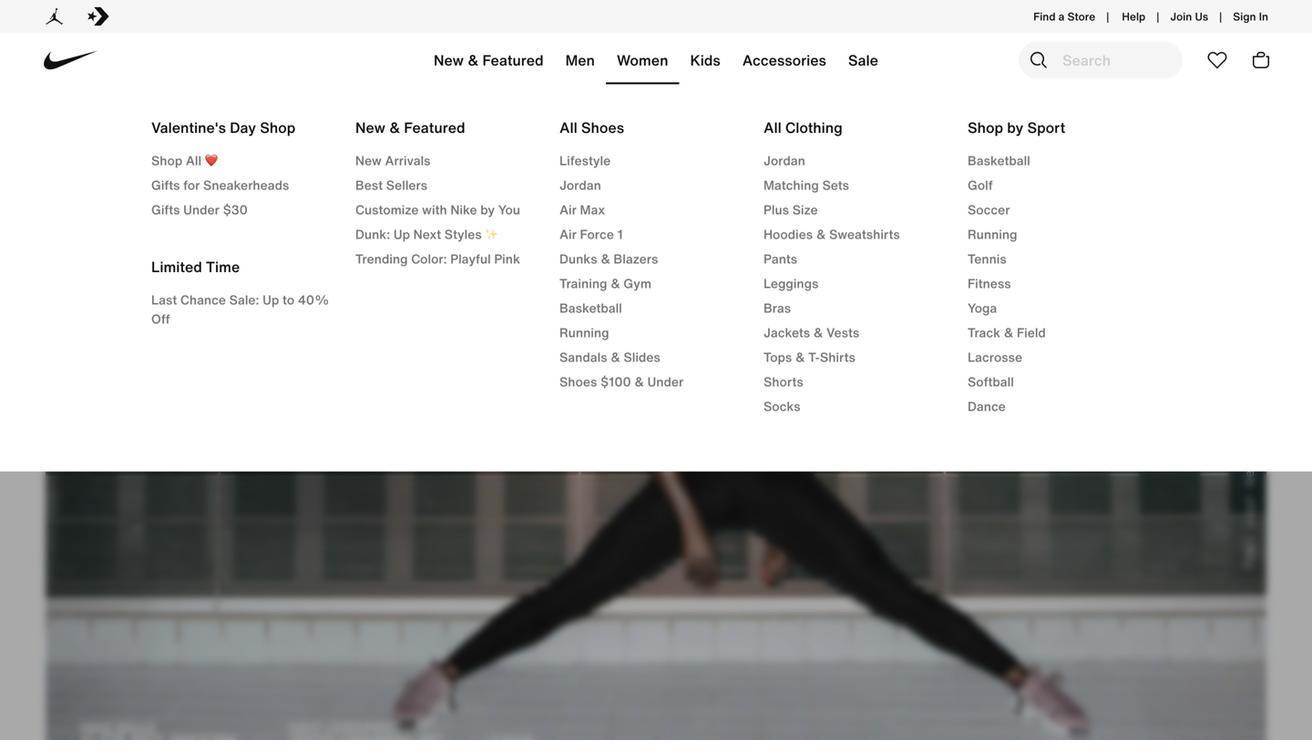 Task type: locate. For each thing, give the bounding box(es) containing it.
jordan link down lifestyle link at the top
[[560, 176, 753, 195]]

0 horizontal spatial |
[[1107, 8, 1110, 25]]

shoes left our
[[581, 117, 624, 139]]

featured left men
[[483, 49, 544, 71]]

jordan inside lifestyle jordan air max air force 1 dunks & blazers training & gym basketball running sandals & slides shoes $100 & under
[[560, 176, 601, 195]]

shoes
[[581, 117, 624, 139], [560, 373, 597, 391]]

gifts left for
[[151, 176, 180, 195]]

all left ❤️
[[186, 151, 201, 170]]

up inside new arrivals best sellers customize with nike by you dunk: up next styles ✨ trending color: playful pink
[[394, 225, 410, 244]]

1 vertical spatial under
[[648, 373, 684, 391]]

basketball golf soccer running tennis fitness yoga track & field lacrosse softball dance
[[968, 151, 1046, 416]]

shop all ❤️ link
[[151, 151, 345, 170]]

all left 'clothing'
[[764, 117, 782, 139]]

featured
[[483, 49, 544, 71], [404, 117, 465, 139]]

1 vertical spatial jordan link
[[560, 176, 753, 195]]

accessories link
[[732, 38, 838, 89]]

dunk: up next styles ✨ link
[[355, 225, 549, 244]]

0 horizontal spatial featured
[[404, 117, 465, 139]]

last chance sale: up to 40% off
[[151, 291, 330, 329]]

basketball down training on the top left of page
[[560, 299, 622, 318]]

1 vertical spatial basketball link
[[560, 299, 753, 318]]

plus
[[764, 201, 789, 219]]

1 horizontal spatial by
[[1007, 117, 1024, 139]]

leggings link
[[764, 274, 957, 293]]

| left help 'link' at right
[[1107, 8, 1110, 25]]

1 vertical spatial gifts
[[151, 201, 180, 219]]

1 vertical spatial air
[[560, 225, 577, 244]]

running link up sandals & slides link
[[560, 324, 753, 343]]

0 horizontal spatial jordan link
[[560, 176, 753, 195]]

shoes $100 & under link
[[560, 373, 753, 392]]

0 vertical spatial new & featured
[[434, 49, 544, 71]]

air max link
[[560, 201, 753, 220]]

jordan link
[[764, 151, 957, 170], [560, 176, 753, 195]]

open search modal image
[[1028, 49, 1050, 71]]

new arrivals link
[[355, 151, 549, 170]]

0 horizontal spatial up
[[263, 291, 279, 309]]

max
[[580, 201, 605, 219]]

1 horizontal spatial basketball
[[968, 151, 1031, 170]]

find a store
[[1034, 8, 1096, 25]]

1 vertical spatial up
[[263, 291, 279, 309]]

under down for
[[183, 201, 220, 219]]

accessories
[[743, 49, 827, 71]]

shop inside 'shop all ❤️ gifts for sneakerheads gifts under $30'
[[151, 151, 182, 170]]

customize with nike by you link
[[355, 201, 549, 220]]

golf link
[[968, 176, 1161, 195]]

| left join
[[1157, 8, 1160, 25]]

featured for new arrivals
[[404, 117, 465, 139]]

shop all our new markdowns main content
[[0, 87, 1312, 741]]

up left the to
[[263, 291, 279, 309]]

dance link
[[968, 397, 1161, 417]]

| for find a store
[[1107, 8, 1110, 25]]

shop all ❤️ gifts for sneakerheads gifts under $30
[[151, 151, 289, 219]]

basketball inside basketball golf soccer running tennis fitness yoga track & field lacrosse softball dance
[[968, 151, 1031, 170]]

shop right day
[[260, 117, 296, 139]]

0 vertical spatial jordan
[[764, 151, 806, 170]]

running up sandals
[[560, 324, 609, 342]]

sets
[[823, 176, 849, 195]]

jordan link up matching sets link
[[764, 151, 957, 170]]

sweatshirts
[[829, 225, 900, 244]]

0 vertical spatial under
[[183, 201, 220, 219]]

slides
[[624, 348, 661, 367]]

featured up new arrivals link
[[404, 117, 465, 139]]

shop all our new markdowns
[[580, 117, 732, 134]]

jordan down lifestyle
[[560, 176, 601, 195]]

basketball up golf
[[968, 151, 1031, 170]]

0 horizontal spatial running link
[[560, 324, 753, 343]]

by left sport
[[1007, 117, 1024, 139]]

1 | from the left
[[1107, 8, 1110, 25]]

1 vertical spatial running link
[[560, 324, 753, 343]]

pants
[[764, 250, 798, 268]]

matching sets link
[[764, 176, 957, 195]]

socks link
[[764, 397, 957, 417]]

shop all our new markdowns link
[[580, 117, 732, 134]]

by inside new arrivals best sellers customize with nike by you dunk: up next styles ✨ trending color: playful pink
[[481, 201, 495, 219]]

shoes down sandals
[[560, 373, 597, 391]]

0 vertical spatial air
[[560, 201, 577, 219]]

0 vertical spatial by
[[1007, 117, 1024, 139]]

shop for shop all ❤️ gifts for sneakerheads gifts under $30
[[151, 151, 182, 170]]

0 horizontal spatial jordan
[[560, 176, 601, 195]]

0 vertical spatial gifts
[[151, 176, 180, 195]]

hoodies
[[764, 225, 813, 244]]

gifts up limited
[[151, 201, 180, 219]]

air
[[560, 201, 577, 219], [560, 225, 577, 244]]

3 | from the left
[[1220, 8, 1222, 25]]

0 horizontal spatial running
[[560, 324, 609, 342]]

jordan image
[[44, 5, 66, 27]]

training
[[560, 274, 607, 293]]

shop down valentine's
[[151, 151, 182, 170]]

❤️
[[205, 151, 218, 170]]

sport
[[1028, 117, 1066, 139]]

lacrosse
[[968, 348, 1023, 367]]

favorites image
[[1207, 49, 1229, 71]]

air left "max"
[[560, 201, 577, 219]]

menu bar
[[0, 36, 1312, 472]]

| for join us
[[1220, 8, 1222, 25]]

basketball link down training & gym link
[[560, 299, 753, 318]]

all clothing link
[[764, 117, 957, 139]]

1 vertical spatial basketball
[[560, 299, 622, 318]]

shop inside main content
[[580, 117, 607, 134]]

0 vertical spatial jordan link
[[764, 151, 957, 170]]

new & featured link
[[423, 38, 555, 89], [355, 117, 549, 139]]

0 horizontal spatial basketball
[[560, 299, 622, 318]]

running link down soccer link
[[968, 225, 1161, 244]]

lifestyle link
[[560, 151, 753, 170]]

1 horizontal spatial |
[[1157, 8, 1160, 25]]

new
[[434, 49, 464, 71], [355, 117, 386, 139], [648, 117, 670, 134], [355, 151, 382, 170]]

1 vertical spatial jordan
[[560, 176, 601, 195]]

all left our
[[610, 117, 623, 134]]

air up dunks
[[560, 225, 577, 244]]

color:
[[411, 250, 447, 268]]

size
[[793, 201, 818, 219]]

off
[[151, 310, 170, 329]]

nike
[[451, 201, 477, 219]]

limited time
[[151, 256, 240, 278]]

shop up golf
[[968, 117, 1004, 139]]

2 | from the left
[[1157, 8, 1160, 25]]

1 vertical spatial featured
[[404, 117, 465, 139]]

1 horizontal spatial up
[[394, 225, 410, 244]]

time
[[206, 256, 240, 278]]

sneakerheads
[[203, 176, 289, 195]]

by left you in the top left of the page
[[481, 201, 495, 219]]

running
[[968, 225, 1018, 244], [560, 324, 609, 342]]

1 vertical spatial new & featured link
[[355, 117, 549, 139]]

1 vertical spatial by
[[481, 201, 495, 219]]

valentine's
[[151, 117, 226, 139]]

under
[[183, 201, 220, 219], [648, 373, 684, 391]]

2 air from the top
[[560, 225, 577, 244]]

0 horizontal spatial by
[[481, 201, 495, 219]]

0 vertical spatial up
[[394, 225, 410, 244]]

soccer
[[968, 201, 1010, 219]]

gifts for sneakerheads link
[[151, 176, 345, 195]]

all inside 'shop all ❤️ gifts for sneakerheads gifts under $30'
[[186, 151, 201, 170]]

1 vertical spatial running
[[560, 324, 609, 342]]

1 horizontal spatial jordan link
[[764, 151, 957, 170]]

last
[[151, 291, 177, 309]]

all
[[560, 117, 578, 139], [764, 117, 782, 139], [610, 117, 623, 134], [186, 151, 201, 170]]

under down sandals & slides link
[[648, 373, 684, 391]]

2 horizontal spatial |
[[1220, 8, 1222, 25]]

jordan
[[764, 151, 806, 170], [560, 176, 601, 195]]

pants link
[[764, 250, 957, 269]]

1 vertical spatial shoes
[[560, 373, 597, 391]]

0 vertical spatial running
[[968, 225, 1018, 244]]

jordan up matching
[[764, 151, 806, 170]]

1 horizontal spatial jordan
[[764, 151, 806, 170]]

you
[[498, 201, 520, 219]]

0 horizontal spatial under
[[183, 201, 220, 219]]

1 vertical spatial new & featured
[[355, 117, 465, 139]]

running down "soccer"
[[968, 225, 1018, 244]]

menu bar containing new & featured
[[0, 36, 1312, 472]]

1 horizontal spatial featured
[[483, 49, 544, 71]]

shop
[[260, 117, 296, 139], [968, 117, 1004, 139], [580, 117, 607, 134], [151, 151, 182, 170]]

1 horizontal spatial running
[[968, 225, 1018, 244]]

2 gifts from the top
[[151, 201, 180, 219]]

nike home page image
[[35, 25, 106, 96]]

by
[[1007, 117, 1024, 139], [481, 201, 495, 219]]

Search Products text field
[[1019, 42, 1183, 78]]

new & featured for men
[[434, 49, 544, 71]]

in
[[1259, 8, 1269, 25]]

1 horizontal spatial under
[[648, 373, 684, 391]]

sign
[[1233, 8, 1256, 25]]

1 horizontal spatial running link
[[968, 225, 1161, 244]]

0 vertical spatial basketball
[[968, 151, 1031, 170]]

running link
[[968, 225, 1161, 244], [560, 324, 753, 343]]

0 vertical spatial featured
[[483, 49, 544, 71]]

shop for shop all our new markdowns
[[580, 117, 607, 134]]

shop for shop by sport
[[968, 117, 1004, 139]]

find
[[1034, 8, 1056, 25]]

men link
[[555, 38, 606, 89]]

store
[[1068, 8, 1096, 25]]

sign in button
[[1233, 1, 1269, 32]]

0 vertical spatial basketball link
[[968, 151, 1161, 170]]

| right us
[[1220, 8, 1222, 25]]

basketball link up golf link
[[968, 151, 1161, 170]]

shop up lifestyle
[[580, 117, 607, 134]]

limited
[[151, 256, 202, 278]]

matching
[[764, 176, 819, 195]]

up left next
[[394, 225, 410, 244]]

basketball link
[[968, 151, 1161, 170], [560, 299, 753, 318]]

0 vertical spatial new & featured link
[[423, 38, 555, 89]]

bras
[[764, 299, 791, 318]]

markdowns
[[673, 117, 732, 134]]

join
[[1171, 8, 1192, 25]]



Task type: describe. For each thing, give the bounding box(es) containing it.
hoodies & sweatshirts link
[[764, 225, 957, 244]]

women link
[[606, 38, 679, 89]]

socks
[[764, 397, 801, 416]]

track & field link
[[968, 324, 1161, 343]]

shirts
[[820, 348, 856, 367]]

sale:
[[229, 291, 259, 309]]

best
[[355, 176, 383, 195]]

softball link
[[968, 373, 1161, 392]]

all up lifestyle
[[560, 117, 578, 139]]

all inside main content
[[610, 117, 623, 134]]

| for help
[[1157, 8, 1160, 25]]

lifestyle
[[560, 151, 611, 170]]

softball
[[968, 373, 1014, 391]]

playful
[[450, 250, 491, 268]]

chance
[[180, 291, 226, 309]]

bras link
[[764, 299, 957, 318]]

last chance sale: up to 40% off link
[[151, 291, 345, 329]]

under inside lifestyle jordan air max air force 1 dunks & blazers training & gym basketball running sandals & slides shoes $100 & under
[[648, 373, 684, 391]]

our
[[626, 117, 645, 134]]

day
[[230, 117, 256, 139]]

running inside basketball golf soccer running tennis fitness yoga track & field lacrosse softball dance
[[968, 225, 1018, 244]]

& inside basketball golf soccer running tennis fitness yoga track & field lacrosse softball dance
[[1004, 324, 1014, 342]]

join us
[[1171, 8, 1209, 25]]

trending
[[355, 250, 408, 268]]

all shoes link
[[560, 117, 753, 139]]

find a store link
[[1030, 1, 1099, 32]]

track
[[968, 324, 1001, 342]]

jackets & vests link
[[764, 324, 957, 343]]

join us link
[[1171, 1, 1209, 32]]

yoga link
[[968, 299, 1161, 318]]

shoes inside lifestyle jordan air max air force 1 dunks & blazers training & gym basketball running sandals & slides shoes $100 & under
[[560, 373, 597, 391]]

new inside new arrivals best sellers customize with nike by you dunk: up next styles ✨ trending color: playful pink
[[355, 151, 382, 170]]

styles
[[445, 225, 482, 244]]

arrivals
[[385, 151, 431, 170]]

help link
[[1115, 5, 1153, 28]]

dunks & blazers link
[[560, 250, 753, 269]]

shorts link
[[764, 373, 957, 392]]

tennis
[[968, 250, 1007, 268]]

best sellers link
[[355, 176, 549, 195]]

new & featured link for men
[[423, 38, 555, 89]]

sale link
[[838, 38, 890, 89]]

customize
[[355, 201, 419, 219]]

tops
[[764, 348, 792, 367]]

0 vertical spatial shoes
[[581, 117, 624, 139]]

new arrivals best sellers customize with nike by you dunk: up next styles ✨ trending color: playful pink
[[355, 151, 520, 268]]

all clothing
[[764, 117, 843, 139]]

new inside main content
[[648, 117, 670, 134]]

new & featured link for new arrivals
[[355, 117, 549, 139]]

sign in
[[1233, 8, 1269, 25]]

training & gym link
[[560, 274, 753, 293]]

1
[[617, 225, 623, 244]]

featured for men
[[483, 49, 544, 71]]

converse image
[[87, 5, 109, 27]]

air force 1 link
[[560, 225, 753, 244]]

field
[[1017, 324, 1046, 342]]

40%
[[298, 291, 330, 309]]

with
[[422, 201, 447, 219]]

plus size link
[[764, 201, 957, 220]]

dunk:
[[355, 225, 390, 244]]

vests
[[827, 324, 860, 342]]

pink
[[494, 250, 520, 268]]

basketball inside lifestyle jordan air max air force 1 dunks & blazers training & gym basketball running sandals & slides shoes $100 & under
[[560, 299, 622, 318]]

trending color: playful pink link
[[355, 250, 549, 269]]

help
[[1122, 8, 1146, 25]]

t-
[[809, 348, 820, 367]]

1 gifts from the top
[[151, 176, 180, 195]]

men
[[566, 49, 595, 71]]

$30
[[223, 201, 248, 219]]

clothing
[[786, 117, 843, 139]]

fitness link
[[968, 274, 1161, 293]]

1 horizontal spatial basketball link
[[968, 151, 1161, 170]]

new & featured for new arrivals
[[355, 117, 465, 139]]

lifestyle jordan air max air force 1 dunks & blazers training & gym basketball running sandals & slides shoes $100 & under
[[560, 151, 684, 391]]

us
[[1195, 8, 1209, 25]]

gym
[[624, 274, 652, 293]]

tops & t-shirts link
[[764, 348, 957, 367]]

under inside 'shop all ❤️ gifts for sneakerheads gifts under $30'
[[183, 201, 220, 219]]

to
[[283, 291, 295, 309]]

shop by sport link
[[968, 117, 1161, 139]]

up inside 'last chance sale: up to 40% off'
[[263, 291, 279, 309]]

dance
[[968, 397, 1006, 416]]

a
[[1059, 8, 1065, 25]]

1 air from the top
[[560, 201, 577, 219]]

sandals & slides link
[[560, 348, 753, 367]]

golf
[[968, 176, 993, 195]]

force
[[580, 225, 614, 244]]

fitness
[[968, 274, 1011, 293]]

shop by sport
[[968, 117, 1066, 139]]

women
[[617, 49, 668, 71]]

yoga
[[968, 299, 997, 318]]

jordan inside jordan matching sets plus size hoodies & sweatshirts pants leggings bras jackets & vests tops & t-shirts shorts socks
[[764, 151, 806, 170]]

running inside lifestyle jordan air max air force 1 dunks & blazers training & gym basketball running sandals & slides shoes $100 & under
[[560, 324, 609, 342]]

0 horizontal spatial basketball link
[[560, 299, 753, 318]]

sale
[[848, 49, 879, 71]]

0 vertical spatial running link
[[968, 225, 1161, 244]]

all shoes
[[560, 117, 624, 139]]



Task type: vqa. For each thing, say whether or not it's contained in the screenshot.
best
yes



